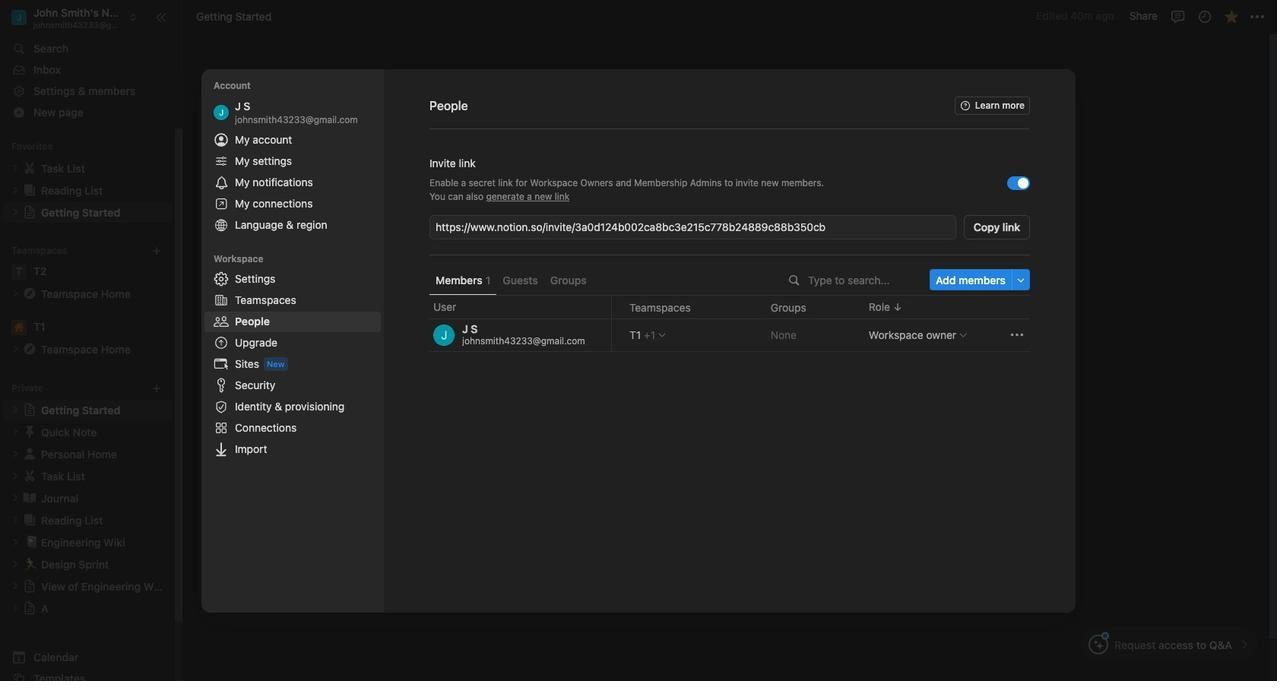 Task type: describe. For each thing, give the bounding box(es) containing it.
close sidebar image
[[155, 11, 167, 23]]

updates image
[[1197, 9, 1213, 24]]

Type to search... text field
[[808, 273, 919, 286]]

new teamspace image
[[151, 245, 162, 256]]

t image
[[11, 264, 27, 280]]

add a page image
[[151, 383, 162, 394]]

comments image
[[1171, 9, 1186, 24]]



Task type: vqa. For each thing, say whether or not it's contained in the screenshot.
Comments icon
yes



Task type: locate. For each thing, give the bounding box(es) containing it.
type to search... image
[[789, 275, 800, 286]]

None text field
[[436, 219, 954, 235]]

favorited image
[[1224, 9, 1239, 24]]

👋 image
[[459, 165, 474, 185]]



